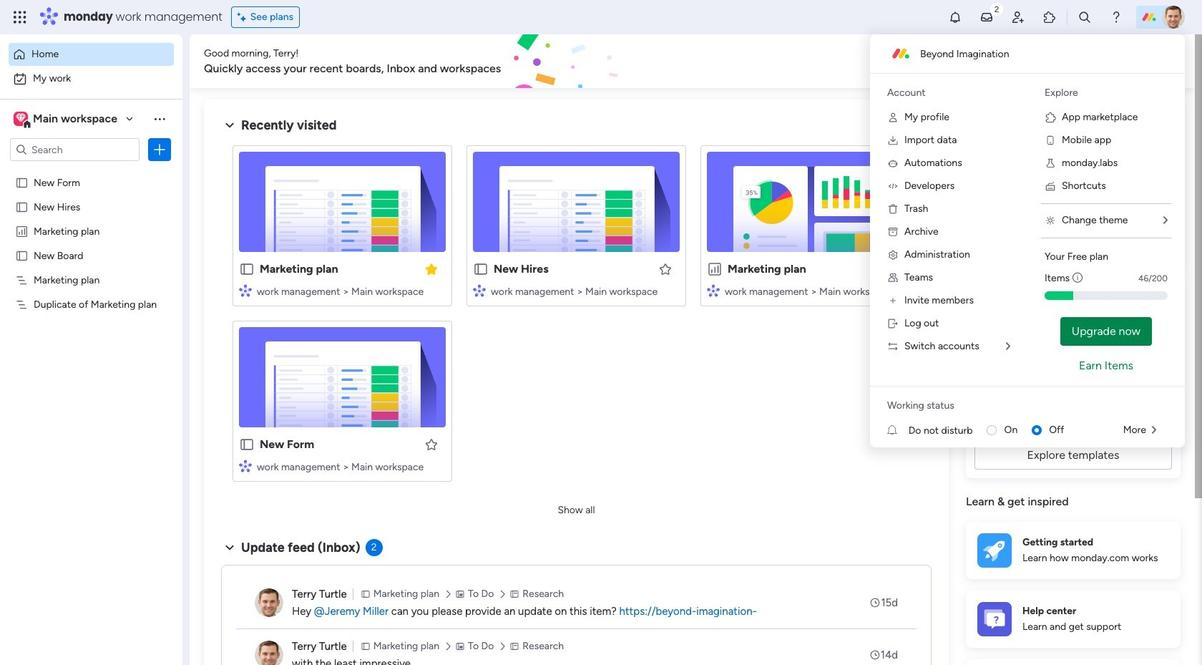 Task type: locate. For each thing, give the bounding box(es) containing it.
0 vertical spatial terry turtle image
[[255, 589, 284, 617]]

2 vertical spatial option
[[0, 169, 183, 172]]

public board image
[[15, 175, 29, 189], [15, 248, 29, 262], [473, 261, 489, 277]]

terry turtle image
[[255, 589, 284, 617], [255, 641, 284, 665]]

remove from favorites image
[[425, 262, 439, 276]]

0 horizontal spatial add to favorites image
[[425, 437, 439, 451]]

public dashboard image
[[15, 224, 29, 238]]

option
[[9, 43, 174, 66], [9, 67, 174, 90], [0, 169, 183, 172]]

1 vertical spatial public board image
[[239, 261, 255, 277]]

import data image
[[888, 135, 899, 146]]

my profile image
[[888, 112, 899, 123]]

2 element
[[366, 539, 383, 556]]

public board image down public dashboard icon
[[15, 248, 29, 262]]

2 terry turtle image from the top
[[255, 641, 284, 665]]

v2 user feedback image
[[978, 53, 989, 69]]

list arrow image
[[1164, 216, 1169, 226]]

administration image
[[888, 249, 899, 261]]

2 horizontal spatial add to favorites image
[[893, 262, 907, 276]]

public board image right remove from favorites image
[[473, 261, 489, 277]]

update feed image
[[980, 10, 995, 24]]

list box
[[0, 167, 183, 509]]

workspace image
[[14, 111, 28, 127]]

templates image image
[[980, 288, 1169, 387]]

developers image
[[888, 180, 899, 192]]

close recently visited image
[[221, 117, 238, 134]]

0 vertical spatial invite members image
[[1012, 10, 1026, 24]]

1 horizontal spatial add to favorites image
[[659, 262, 673, 276]]

monday.labs image
[[1045, 158, 1057, 169]]

invite members image
[[1012, 10, 1026, 24], [888, 295, 899, 306]]

log out image
[[888, 318, 899, 329]]

invite members image right 2 image
[[1012, 10, 1026, 24]]

1 vertical spatial invite members image
[[888, 295, 899, 306]]

invite members image down teams 'icon'
[[888, 295, 899, 306]]

search everything image
[[1078, 10, 1093, 24]]

public board image
[[15, 200, 29, 213], [239, 261, 255, 277], [239, 437, 255, 453]]

add to favorites image for public board icon to the bottom
[[425, 437, 439, 451]]

terry turtle image
[[1163, 6, 1186, 29]]

options image
[[153, 142, 167, 157]]

quick search results list box
[[221, 134, 932, 499]]

1 vertical spatial terry turtle image
[[255, 641, 284, 665]]

help image
[[1110, 10, 1124, 24]]

add to favorites image
[[659, 262, 673, 276], [893, 262, 907, 276], [425, 437, 439, 451]]

0 vertical spatial option
[[9, 43, 174, 66]]



Task type: describe. For each thing, give the bounding box(es) containing it.
see plans image
[[238, 9, 250, 25]]

shortcuts image
[[1045, 180, 1057, 192]]

v2 surfce notifications image
[[888, 423, 909, 438]]

public dashboard image
[[707, 261, 723, 277]]

workspace selection element
[[14, 110, 120, 129]]

help center element
[[967, 591, 1181, 648]]

monday marketplace image
[[1043, 10, 1058, 24]]

workspace options image
[[153, 112, 167, 126]]

trash image
[[888, 203, 899, 215]]

0 vertical spatial public board image
[[15, 200, 29, 213]]

mobile app image
[[1045, 135, 1057, 146]]

archive image
[[888, 226, 899, 238]]

Search in workspace field
[[30, 141, 120, 158]]

notifications image
[[949, 10, 963, 24]]

1 vertical spatial option
[[9, 67, 174, 90]]

close update feed (inbox) image
[[221, 539, 238, 556]]

1 terry turtle image from the top
[[255, 589, 284, 617]]

0 horizontal spatial invite members image
[[888, 295, 899, 306]]

1 horizontal spatial invite members image
[[1012, 10, 1026, 24]]

change theme image
[[1045, 215, 1057, 226]]

public board image up public dashboard icon
[[15, 175, 29, 189]]

automations image
[[888, 158, 899, 169]]

add to favorites image for public dashboard image
[[893, 262, 907, 276]]

workspace image
[[16, 111, 26, 127]]

2 image
[[991, 1, 1004, 17]]

getting started element
[[967, 522, 1181, 579]]

select product image
[[13, 10, 27, 24]]

teams image
[[888, 272, 899, 284]]

2 vertical spatial public board image
[[239, 437, 255, 453]]

v2 info image
[[1073, 271, 1083, 286]]



Task type: vqa. For each thing, say whether or not it's contained in the screenshot.
Terry Turtle icon to the right
yes



